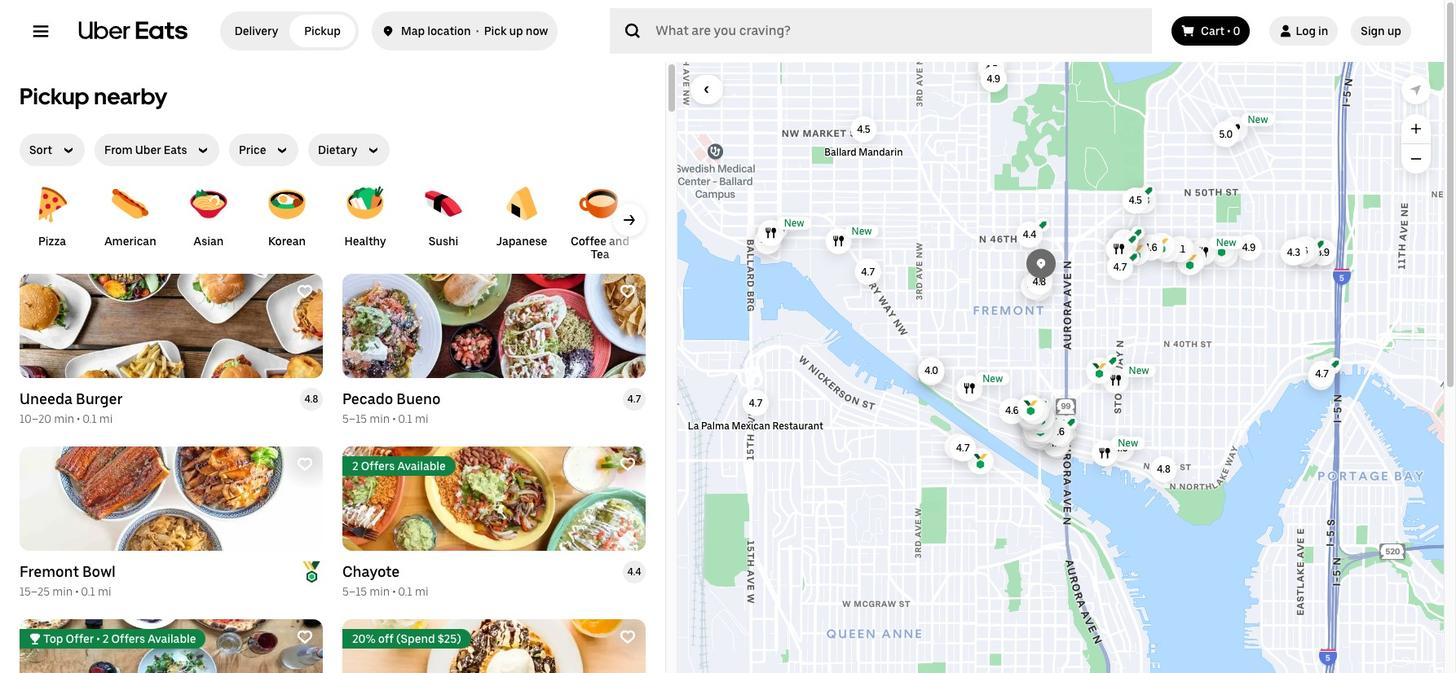 Task type: describe. For each thing, give the bounding box(es) containing it.
american
[[105, 235, 156, 248]]

ballard mandarin
[[825, 147, 903, 158]]

american link
[[98, 179, 163, 248]]

sort
[[29, 144, 52, 157]]

4.4 inside 5.0 4.4
[[1053, 428, 1067, 440]]

pizza
[[38, 235, 66, 248]]

tea
[[591, 248, 610, 261]]

5.0 inside 5.0 4.4
[[1032, 430, 1045, 441]]

log in link
[[1270, 16, 1338, 46]]

korean link
[[254, 179, 320, 248]]

log in
[[1296, 24, 1329, 38]]

sign up link
[[1351, 16, 1411, 46]]

uber
[[135, 144, 161, 157]]

sign
[[1361, 24, 1385, 38]]

dietary
[[318, 144, 357, 157]]

from uber eats
[[104, 144, 187, 157]]

from uber eats button
[[95, 134, 219, 166]]

location
[[427, 24, 471, 38]]

pickup nearby
[[20, 82, 167, 110]]

pick
[[484, 24, 507, 38]]

1 up from the left
[[509, 24, 523, 38]]

2 up from the left
[[1388, 24, 1402, 38]]

sign up
[[1361, 24, 1402, 38]]

pickup for pickup
[[304, 24, 341, 38]]

korean
[[268, 235, 306, 248]]

japanese link
[[489, 179, 554, 248]]

4.0
[[925, 365, 938, 377]]

cart
[[1201, 24, 1225, 38]]

0 vertical spatial 5.0
[[1219, 129, 1233, 140]]

eats
[[164, 144, 187, 157]]

mandarin
[[859, 147, 903, 158]]

pickup for pickup nearby
[[20, 82, 89, 110]]

sushi link
[[411, 179, 476, 248]]

la
[[688, 420, 699, 432]]

price button
[[229, 134, 298, 166]]

add to favorites image
[[620, 457, 636, 473]]

sushi
[[429, 235, 458, 248]]

sort button
[[20, 134, 85, 166]]



Task type: locate. For each thing, give the bounding box(es) containing it.
up left now
[[509, 24, 523, 38]]

1 horizontal spatial up
[[1388, 24, 1402, 38]]

0 horizontal spatial up
[[509, 24, 523, 38]]

up
[[509, 24, 523, 38], [1388, 24, 1402, 38]]

3.9
[[1317, 247, 1330, 258]]

log
[[1296, 24, 1316, 38]]

palma
[[701, 420, 730, 432]]

map
[[401, 24, 425, 38]]

0 horizontal spatial •
[[476, 24, 479, 38]]

1 vertical spatial pickup
[[20, 82, 89, 110]]

4.7
[[761, 236, 775, 247], [761, 236, 775, 247], [1218, 248, 1232, 260], [1113, 261, 1127, 273], [861, 266, 875, 278], [1027, 281, 1041, 292], [925, 367, 938, 378], [1315, 368, 1329, 380], [749, 398, 763, 409], [1033, 415, 1046, 427], [956, 443, 970, 454]]

japanese
[[496, 235, 547, 248]]

restaurant
[[773, 420, 824, 432]]

What are you craving? text field
[[656, 15, 1133, 47]]

1 • from the left
[[476, 24, 479, 38]]

la palma mexican restaurant
[[688, 420, 824, 432]]

pickup inside "option"
[[304, 24, 341, 38]]

pickup left deliver to image
[[304, 24, 341, 38]]

5.0
[[1219, 129, 1233, 140], [1187, 253, 1200, 265], [1032, 430, 1045, 441]]

add to favorites image
[[297, 284, 313, 300], [620, 284, 636, 300], [297, 457, 313, 473], [297, 629, 313, 646], [620, 629, 636, 646]]

0 vertical spatial pickup
[[304, 24, 341, 38]]

2 vertical spatial 5.0
[[1032, 430, 1045, 441]]

pizza link
[[20, 179, 85, 248]]

coffee and tea link
[[568, 179, 633, 261]]

0
[[1233, 24, 1241, 38]]

map element
[[678, 62, 1444, 674]]

map location • pick up now
[[401, 24, 548, 38]]

0 horizontal spatial 5.0
[[1032, 430, 1045, 441]]

pickup up sort button
[[20, 82, 89, 110]]

main navigation menu image
[[33, 23, 49, 39]]

asian
[[194, 235, 224, 248]]

Pickup radio
[[289, 15, 356, 47]]

from
[[104, 144, 133, 157]]

cart • 0
[[1201, 24, 1241, 38]]

mexican
[[732, 420, 770, 432]]

4.8
[[985, 59, 998, 70], [1136, 195, 1150, 206], [1175, 244, 1188, 255], [1299, 244, 1313, 255], [1316, 247, 1330, 258], [1300, 248, 1314, 260], [1033, 276, 1046, 287], [1038, 425, 1052, 437], [1049, 438, 1063, 449], [1157, 464, 1171, 475]]

1 vertical spatial 5.0
[[1187, 253, 1200, 265]]

coffee and tea
[[571, 235, 630, 261]]

•
[[476, 24, 479, 38], [1227, 24, 1231, 38]]

4.4
[[1023, 229, 1037, 240], [1118, 237, 1132, 249], [1119, 237, 1133, 249], [1053, 428, 1067, 440], [1035, 432, 1049, 443]]

pickup
[[304, 24, 341, 38], [20, 82, 89, 110]]

and
[[609, 235, 630, 248]]

healthy link
[[333, 179, 398, 248]]

4.9
[[987, 73, 1001, 85], [1242, 242, 1256, 253], [1023, 409, 1037, 420], [951, 441, 965, 453]]

dietary button
[[308, 134, 390, 166]]

healthy
[[344, 235, 386, 248]]

coffee
[[571, 235, 607, 248]]

price
[[239, 144, 266, 157]]

1 horizontal spatial 5.0
[[1187, 253, 1200, 265]]

nearby
[[94, 82, 167, 110]]

1 horizontal spatial •
[[1227, 24, 1231, 38]]

2 horizontal spatial 5.0
[[1219, 129, 1233, 140]]

4.3
[[1287, 247, 1301, 258]]

4.1
[[1173, 244, 1186, 255]]

deliver to image
[[382, 21, 395, 41]]

delivery
[[235, 24, 278, 38]]

new
[[1248, 114, 1268, 125], [784, 218, 804, 229], [852, 226, 872, 237], [1216, 237, 1237, 248], [1129, 365, 1149, 376], [983, 373, 1003, 385], [1050, 417, 1071, 428], [1049, 420, 1070, 432], [1118, 438, 1138, 449]]

1 horizontal spatial pickup
[[304, 24, 341, 38]]

4.5
[[985, 64, 998, 75], [857, 124, 871, 135], [1129, 195, 1142, 206], [1025, 411, 1039, 422]]

up right the sign
[[1388, 24, 1402, 38]]

ballard
[[825, 147, 857, 158]]

0 horizontal spatial pickup
[[20, 82, 89, 110]]

5.0 4.4
[[1032, 428, 1067, 441]]

• left pick on the left
[[476, 24, 479, 38]]

in
[[1319, 24, 1329, 38]]

2 • from the left
[[1227, 24, 1231, 38]]

uber eats home image
[[78, 21, 188, 41]]

now
[[526, 24, 548, 38]]

Delivery radio
[[223, 15, 289, 47]]

Search for restaurant or cuisine search field
[[610, 8, 1152, 54]]

asian link
[[176, 179, 241, 248]]

• left 0
[[1227, 24, 1231, 38]]

4.6
[[1144, 242, 1158, 253], [1295, 245, 1308, 257], [925, 367, 938, 378], [1005, 406, 1019, 417], [1024, 412, 1038, 424], [1051, 427, 1065, 438], [1115, 443, 1128, 454]]



Task type: vqa. For each thing, say whether or not it's contained in the screenshot.
right Featured items
no



